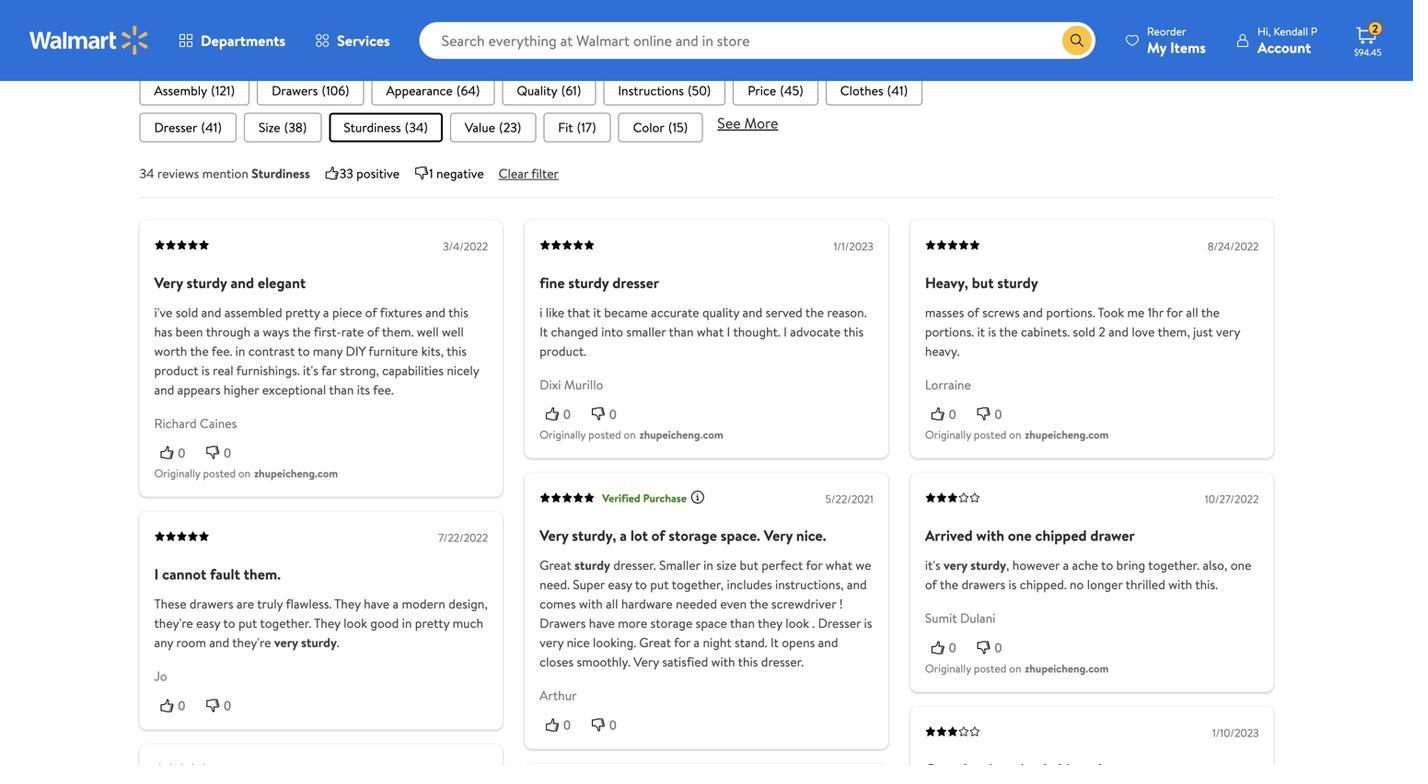 Task type: vqa. For each thing, say whether or not it's contained in the screenshot.


Task type: describe. For each thing, give the bounding box(es) containing it.
(17)
[[577, 118, 596, 136]]

8/24/2022
[[1208, 238, 1259, 254]]

drawers inside , however a ache to bring together. also, one of the drawers is chipped. no longer thrilled with this.
[[962, 576, 1006, 594]]

2 inside masses of screws and portions. took me 1hr for all the portions. it is the cabinets. sold 2 and love them, just very heavy.
[[1099, 323, 1106, 341]]

together,
[[672, 576, 724, 594]]

sturdy for great sturdy
[[575, 556, 611, 574]]

the up 'just'
[[1202, 303, 1220, 321]]

this right fixtures
[[449, 303, 469, 321]]

dresser inside dresser. smaller in size but perfect for what we need.  super easy to put together,  includes instructions, and comes with all hardware needed even the screwdriver  ! drawers have more storage space than they look . dresser is very nice looking.  great for a night stand.  it opens and closes smoothly.  very satisfied with this dresser.
[[818, 614, 861, 632]]

masses
[[925, 303, 965, 321]]

appearance
[[386, 81, 453, 99]]

appears
[[177, 381, 221, 399]]

Search search field
[[420, 22, 1096, 59]]

see more list
[[140, 113, 1274, 142]]

however
[[1013, 556, 1060, 574]]

very sturdy,  a lot of storage space.  very nice.
[[540, 526, 827, 546]]

comes
[[540, 595, 576, 613]]

but inside dresser. smaller in size but perfect for what we need.  super easy to put together,  includes instructions, and comes with all hardware needed even the screwdriver  ! drawers have more storage space than they look . dresser is very nice looking.  great for a night stand.  it opens and closes smoothly.  very satisfied with this dresser.
[[740, 556, 759, 574]]

sold inside i've sold and assembled pretty a piece of fixtures and this has been through a ways the first-rate of them. well well worth the fee. in contrast to many diy furniture kits, this product is real furnishings. it's far strong, capabilities nicely and appears higher exceptional than its fee.
[[176, 303, 198, 321]]

1 vertical spatial dresser.
[[761, 653, 804, 671]]

in inside dresser. smaller in size but perfect for what we need.  super easy to put together,  includes instructions, and comes with all hardware needed even the screwdriver  ! drawers have more storage space than they look . dresser is very nice looking.  great for a night stand.  it opens and closes smoothly.  very satisfied with this dresser.
[[704, 556, 714, 574]]

contrast
[[248, 342, 295, 360]]

the down been in the left top of the page
[[190, 342, 209, 360]]

served
[[766, 303, 803, 321]]

(106)
[[322, 81, 349, 99]]

originally for arrived
[[925, 661, 972, 677]]

strong,
[[340, 361, 379, 379]]

$94.45
[[1355, 46, 1382, 58]]

the inside , however a ache to bring together. also, one of the drawers is chipped. no longer thrilled with this.
[[940, 576, 959, 594]]

very up the great sturdy
[[540, 526, 569, 546]]

very inside dresser. smaller in size but perfect for what we need.  super easy to put together,  includes instructions, and comes with all hardware needed even the screwdriver  ! drawers have more storage space than they look . dresser is very nice looking.  great for a night stand.  it opens and closes smoothly.  very satisfied with this dresser.
[[540, 634, 564, 652]]

1 vertical spatial for
[[806, 556, 823, 574]]

verified purchase information image
[[691, 490, 705, 505]]

look inside dresser. smaller in size but perfect for what we need.  super easy to put together,  includes instructions, and comes with all hardware needed even the screwdriver  ! drawers have more storage space than they look . dresser is very nice looking.  great for a night stand.  it opens and closes smoothly.  very satisfied with this dresser.
[[786, 614, 810, 632]]

1/1/2023
[[834, 238, 874, 254]]

0 horizontal spatial them.
[[244, 564, 281, 585]]

sturdiness inside see more list
[[344, 118, 401, 136]]

a left the ways
[[254, 323, 260, 341]]

closes
[[540, 653, 574, 671]]

with down night
[[712, 653, 735, 671]]

richard caines
[[154, 414, 237, 432]]

mentions
[[201, 36, 261, 56]]

0 vertical spatial great
[[540, 556, 572, 574]]

1 vertical spatial they
[[314, 614, 341, 632]]

is inside dresser. smaller in size but perfect for what we need.  super easy to put together,  includes instructions, and comes with all hardware needed even the screwdriver  ! drawers have more storage space than they look . dresser is very nice looking.  great for a night stand.  it opens and closes smoothly.  very satisfied with this dresser.
[[864, 614, 873, 632]]

1 horizontal spatial portions.
[[1047, 303, 1096, 321]]

posted for and
[[203, 466, 236, 481]]

what inside i like that it became accurate quality and served the reason. it changed into smaller than what i thought. i advocate this product.
[[697, 323, 724, 341]]

search icon image
[[1070, 33, 1085, 48]]

the down screws
[[1000, 323, 1018, 341]]

1 horizontal spatial fee.
[[373, 381, 394, 399]]

like
[[546, 303, 565, 321]]

fine sturdy dresser
[[540, 272, 659, 293]]

on for and
[[238, 466, 251, 481]]

took
[[1098, 303, 1125, 321]]

very up perfect
[[764, 526, 793, 546]]

through
[[206, 323, 251, 341]]

0 vertical spatial but
[[972, 272, 994, 293]]

are
[[237, 595, 254, 613]]

together. inside , however a ache to bring together. also, one of the drawers is chipped. no longer thrilled with this.
[[1149, 556, 1200, 574]]

verified
[[602, 490, 641, 506]]

(34)
[[405, 118, 428, 136]]

list item containing size
[[244, 113, 322, 142]]

Walmart Site-Wide search field
[[420, 22, 1096, 59]]

looking.
[[593, 634, 636, 652]]

space
[[696, 614, 727, 632]]

1 well from the left
[[417, 323, 439, 341]]

heavy, but sturdy
[[925, 272, 1039, 293]]

departments
[[201, 30, 286, 51]]

, however a ache to bring together. also, one of the drawers is chipped. no longer thrilled with this.
[[925, 556, 1252, 594]]

these drawers are truly flawless. they have a modern design, they're easy to put together. they look good in pretty much any room and they're
[[154, 595, 488, 652]]

and inside i like that it became accurate quality and served the reason. it changed into smaller than what i thought. i advocate this product.
[[743, 303, 763, 321]]

pretty inside these drawers are truly flawless. they have a modern design, they're easy to put together. they look good in pretty much any room and they're
[[415, 614, 450, 632]]

0 vertical spatial drawers
[[272, 81, 318, 99]]

0 vertical spatial they
[[334, 595, 361, 613]]

walmart image
[[29, 26, 149, 55]]

clear
[[499, 164, 529, 182]]

and up the through in the left top of the page
[[201, 303, 221, 321]]

list item containing color
[[619, 113, 703, 142]]

items
[[1171, 37, 1206, 58]]

departments button
[[164, 18, 300, 63]]

very down truly
[[274, 634, 298, 652]]

dixi murillo
[[540, 376, 604, 394]]

arrived
[[925, 526, 973, 546]]

list item containing clothes
[[826, 76, 923, 105]]

fit (17)
[[558, 118, 596, 136]]

very sturdy and elegant
[[154, 272, 306, 293]]

dresser
[[613, 272, 659, 293]]

masses of screws and portions. took me 1hr for all the portions. it is the cabinets. sold 2 and love them, just very heavy.
[[925, 303, 1241, 360]]

this up nicely
[[447, 342, 467, 360]]

price (45)
[[748, 81, 804, 99]]

kits,
[[421, 342, 444, 360]]

assembled
[[225, 303, 282, 321]]

pretty inside i've sold and assembled pretty a piece of fixtures and this has been through a ways the first-rate of them. well well worth the fee. in contrast to many diy furniture kits, this product is real furnishings. it's far strong, capabilities nicely and appears higher exceptional than its fee.
[[286, 303, 320, 321]]

many
[[313, 342, 343, 360]]

been
[[176, 323, 203, 341]]

positive
[[357, 164, 400, 182]]

easy for they're
[[196, 614, 220, 632]]

also,
[[1203, 556, 1228, 574]]

originally posted on zhupeicheng.com for dresser
[[540, 427, 724, 443]]

with inside , however a ache to bring together. also, one of the drawers is chipped. no longer thrilled with this.
[[1169, 576, 1193, 594]]

with down super
[[579, 595, 603, 613]]

a inside dresser. smaller in size but perfect for what we need.  super easy to put together,  includes instructions, and comes with all hardware needed even the screwdriver  ! drawers have more storage space than they look . dresser is very nice looking.  great for a night stand.  it opens and closes smoothly.  very satisfied with this dresser.
[[694, 634, 700, 652]]

we
[[856, 556, 872, 574]]

than inside i've sold and assembled pretty a piece of fixtures and this has been through a ways the first-rate of them. well well worth the fee. in contrast to many diy furniture kits, this product is real furnishings. it's far strong, capabilities nicely and appears higher exceptional than its fee.
[[329, 381, 354, 399]]

very up i've at the top of page
[[154, 272, 183, 293]]

heavy,
[[925, 272, 969, 293]]

together. inside these drawers are truly flawless. they have a modern design, they're easy to put together. they look good in pretty much any room and they're
[[260, 614, 312, 632]]

and down product
[[154, 381, 174, 399]]

list item containing dresser
[[140, 113, 237, 142]]

love
[[1132, 323, 1155, 341]]

to inside , however a ache to bring together. also, one of the drawers is chipped. no longer thrilled with this.
[[1102, 556, 1114, 574]]

size
[[717, 556, 737, 574]]

and inside these drawers are truly flawless. they have a modern design, they're easy to put together. they look good in pretty much any room and they're
[[209, 634, 229, 652]]

it inside i like that it became accurate quality and served the reason. it changed into smaller than what i thought. i advocate this product.
[[593, 303, 601, 321]]

thrilled
[[1126, 576, 1166, 594]]

super
[[573, 576, 605, 594]]

opens
[[782, 634, 815, 652]]

3/4/2022
[[443, 238, 488, 254]]

modern
[[402, 595, 446, 613]]

of right the lot
[[652, 526, 665, 546]]

diy
[[346, 342, 366, 360]]

services button
[[300, 18, 405, 63]]

is inside , however a ache to bring together. also, one of the drawers is chipped. no longer thrilled with this.
[[1009, 576, 1017, 594]]

list item containing quality
[[502, 76, 596, 105]]

have inside dresser. smaller in size but perfect for what we need.  super easy to put together,  includes instructions, and comes with all hardware needed even the screwdriver  ! drawers have more storage space than they look . dresser is very nice looking.  great for a night stand.  it opens and closes smoothly.  very satisfied with this dresser.
[[589, 614, 615, 632]]

originally for very
[[154, 466, 200, 481]]

sturdiness (34)
[[344, 118, 428, 136]]

0 horizontal spatial for
[[674, 634, 691, 652]]

and down took
[[1109, 323, 1129, 341]]

dresser (41)
[[154, 118, 222, 136]]

have inside these drawers are truly flawless. they have a modern design, they're easy to put together. they look good in pretty much any room and they're
[[364, 595, 390, 613]]

0 horizontal spatial portions.
[[925, 323, 974, 341]]

murillo
[[564, 376, 604, 394]]

reorder my items
[[1148, 23, 1206, 58]]

hi,
[[1258, 23, 1271, 39]]

p
[[1311, 23, 1318, 39]]

in inside these drawers are truly flawless. they have a modern design, they're easy to put together. they look good in pretty much any room and they're
[[402, 614, 412, 632]]

dresser inside see more list
[[154, 118, 197, 136]]

sturdy for very sturdy .
[[301, 634, 337, 652]]

and up 'cabinets.'
[[1023, 303, 1043, 321]]

fixtures
[[380, 303, 423, 321]]

list containing assembly
[[140, 76, 1274, 105]]

room
[[176, 634, 206, 652]]

negative
[[436, 164, 484, 182]]

zhupeicheng.com for and
[[254, 466, 338, 481]]

of right piece
[[365, 303, 377, 321]]

nicely
[[447, 361, 479, 379]]

list item containing price
[[733, 76, 819, 105]]

sumit
[[925, 609, 957, 627]]

a left the lot
[[620, 526, 627, 546]]

piece
[[332, 303, 362, 321]]

in inside i've sold and assembled pretty a piece of fixtures and this has been through a ways the first-rate of them. well well worth the fee. in contrast to many diy furniture kits, this product is real furnishings. it's far strong, capabilities nicely and appears higher exceptional than its fee.
[[235, 342, 245, 360]]

list item containing assembly
[[140, 76, 250, 105]]

and right fixtures
[[426, 303, 446, 321]]

(121)
[[211, 81, 235, 99]]

night
[[703, 634, 732, 652]]

became
[[604, 303, 648, 321]]

sturdy left however
[[971, 556, 1007, 574]]

any
[[154, 634, 173, 652]]

advocate
[[790, 323, 841, 341]]

of inside masses of screws and portions. took me 1hr for all the portions. it is the cabinets. sold 2 and love them, just very heavy.
[[968, 303, 980, 321]]

1 horizontal spatial 2
[[1373, 21, 1379, 37]]

easy for super
[[608, 576, 632, 594]]

1 negative
[[429, 164, 484, 182]]

originally posted on zhupeicheng.com for sturdy
[[925, 427, 1109, 443]]

these
[[154, 595, 187, 613]]

2 well from the left
[[442, 323, 464, 341]]

size (38)
[[259, 118, 307, 136]]

1 vertical spatial it's
[[925, 556, 941, 574]]

all inside dresser. smaller in size but perfect for what we need.  super easy to put together,  includes instructions, and comes with all hardware needed even the screwdriver  ! drawers have more storage space than they look . dresser is very nice looking.  great for a night stand.  it opens and closes smoothly.  very satisfied with this dresser.
[[606, 595, 618, 613]]

screwdriver
[[772, 595, 837, 613]]

2 horizontal spatial i
[[784, 323, 787, 341]]

me
[[1128, 303, 1145, 321]]

sumit dulani
[[925, 609, 996, 627]]

the right the ways
[[292, 323, 311, 341]]

originally posted on zhupeicheng.com for one
[[925, 661, 1109, 677]]



Task type: locate. For each thing, give the bounding box(es) containing it.
1 vertical spatial great
[[640, 634, 671, 652]]

1 horizontal spatial drawers
[[540, 614, 586, 632]]

very inside dresser. smaller in size but perfect for what we need.  super easy to put together,  includes instructions, and comes with all hardware needed even the screwdriver  ! drawers have more storage space than they look . dresser is very nice looking.  great for a night stand.  it opens and closes smoothly.  very satisfied with this dresser.
[[634, 653, 659, 671]]

than left its
[[329, 381, 354, 399]]

screws
[[983, 303, 1020, 321]]

zhupeicheng.com for one
[[1025, 661, 1109, 677]]

i
[[727, 323, 731, 341], [784, 323, 787, 341], [154, 564, 159, 585]]

1 horizontal spatial sold
[[1073, 323, 1096, 341]]

sturdy up super
[[575, 556, 611, 574]]

size
[[259, 118, 281, 136]]

is down screws
[[989, 323, 997, 341]]

flawless.
[[286, 595, 332, 613]]

1 horizontal spatial look
[[786, 614, 810, 632]]

to left many
[[298, 342, 310, 360]]

1 horizontal spatial put
[[650, 576, 669, 594]]

arrived with one chipped drawer
[[925, 526, 1135, 546]]

bring
[[1117, 556, 1146, 574]]

list item down the drawers (106)
[[244, 113, 322, 142]]

them. inside i've sold and assembled pretty a piece of fixtures and this has been through a ways the first-rate of them. well well worth the fee. in contrast to many diy furniture kits, this product is real furnishings. it's far strong, capabilities nicely and appears higher exceptional than its fee.
[[382, 323, 414, 341]]

posted for one
[[974, 661, 1007, 677]]

cannot
[[162, 564, 207, 585]]

(41) inside see more list
[[201, 118, 222, 136]]

for up satisfied
[[674, 634, 691, 652]]

value
[[465, 118, 495, 136]]

0 horizontal spatial dresser
[[154, 118, 197, 136]]

and right room
[[209, 634, 229, 652]]

1 vertical spatial drawers
[[190, 595, 234, 613]]

in
[[235, 342, 245, 360], [704, 556, 714, 574], [402, 614, 412, 632]]

i like that it became accurate quality and served the reason. it changed into smaller than what i thought. i advocate this product.
[[540, 303, 867, 360]]

0 horizontal spatial .
[[337, 634, 340, 652]]

originally posted on zhupeicheng.com for and
[[154, 466, 338, 481]]

portions. down masses
[[925, 323, 974, 341]]

perfect
[[762, 556, 803, 574]]

services
[[337, 30, 390, 51]]

1 horizontal spatial dresser
[[818, 614, 861, 632]]

of inside , however a ache to bring together. also, one of the drawers is chipped. no longer thrilled with this.
[[925, 576, 937, 594]]

list item containing sturdiness
[[329, 113, 443, 142]]

it inside dresser. smaller in size but perfect for what we need.  super easy to put together,  includes instructions, and comes with all hardware needed even the screwdriver  ! drawers have more storage space than they look . dresser is very nice looking.  great for a night stand.  it opens and closes smoothly.  very satisfied with this dresser.
[[771, 634, 779, 652]]

(23)
[[499, 118, 522, 136]]

all up more
[[606, 595, 618, 613]]

jo
[[154, 667, 167, 685]]

well
[[417, 323, 439, 341], [442, 323, 464, 341]]

value (23)
[[465, 118, 522, 136]]

0 vertical spatial one
[[1008, 526, 1032, 546]]

0 horizontal spatial it
[[540, 323, 548, 341]]

0 horizontal spatial have
[[364, 595, 390, 613]]

sold
[[176, 303, 198, 321], [1073, 323, 1096, 341]]

1 horizontal spatial sturdiness
[[344, 118, 401, 136]]

reviews
[[157, 164, 199, 182]]

1 vertical spatial dresser
[[818, 614, 861, 632]]

easy right super
[[608, 576, 632, 594]]

7/22/2022
[[439, 530, 488, 546]]

2 vertical spatial than
[[730, 614, 755, 632]]

list item up positive
[[329, 113, 443, 142]]

list item containing value
[[450, 113, 536, 142]]

list item up "more"
[[733, 76, 819, 105]]

0 vertical spatial for
[[1167, 303, 1183, 321]]

originally down sumit
[[925, 661, 972, 677]]

pretty down modern
[[415, 614, 450, 632]]

1 horizontal spatial i
[[727, 323, 731, 341]]

dresser down assembly at the top left of page
[[154, 118, 197, 136]]

0 horizontal spatial 2
[[1099, 323, 1106, 341]]

of
[[365, 303, 377, 321], [968, 303, 980, 321], [367, 323, 379, 341], [652, 526, 665, 546], [925, 576, 937, 594]]

0 vertical spatial dresser.
[[614, 556, 656, 574]]

put for drawers
[[238, 614, 257, 632]]

1 vertical spatial sold
[[1073, 323, 1096, 341]]

1 vertical spatial one
[[1231, 556, 1252, 574]]

quality
[[517, 81, 558, 99]]

(15)
[[668, 118, 688, 136]]

i left cannot
[[154, 564, 159, 585]]

sturdy up been in the left top of the page
[[187, 272, 227, 293]]

the inside i like that it became accurate quality and served the reason. it changed into smaller than what i thought. i advocate this product.
[[806, 303, 824, 321]]

0 vertical spatial what
[[697, 323, 724, 341]]

than up stand.
[[730, 614, 755, 632]]

1 horizontal spatial for
[[806, 556, 823, 574]]

posted for sturdy
[[974, 427, 1007, 443]]

1 vertical spatial in
[[704, 556, 714, 574]]

chipped
[[1036, 526, 1087, 546]]

1 horizontal spatial one
[[1231, 556, 1252, 574]]

very inside masses of screws and portions. took me 1hr for all the portions. it is the cabinets. sold 2 and love them, just very heavy.
[[1217, 323, 1241, 341]]

it right that
[[593, 303, 601, 321]]

this down reason.
[[844, 323, 864, 341]]

0 horizontal spatial look
[[344, 614, 367, 632]]

is inside i've sold and assembled pretty a piece of fixtures and this has been through a ways the first-rate of them. well well worth the fee. in contrast to many diy furniture kits, this product is real furnishings. it's far strong, capabilities nicely and appears higher exceptional than its fee.
[[202, 361, 210, 379]]

instructions
[[618, 81, 684, 99]]

fee. up real
[[212, 342, 232, 360]]

originally for fine
[[540, 427, 586, 443]]

1 vertical spatial easy
[[196, 614, 220, 632]]

on for dresser
[[624, 427, 636, 443]]

1 horizontal spatial what
[[826, 556, 853, 574]]

0 horizontal spatial one
[[1008, 526, 1032, 546]]

together.
[[1149, 556, 1200, 574], [260, 614, 312, 632]]

them,
[[1158, 323, 1191, 341]]

fee. right its
[[373, 381, 394, 399]]

sturdy down flawless.
[[301, 634, 337, 652]]

1hr
[[1148, 303, 1164, 321]]

zhupeicheng.com for dresser
[[640, 427, 724, 443]]

on
[[624, 427, 636, 443], [1010, 427, 1022, 443], [238, 466, 251, 481], [1010, 661, 1022, 677]]

1 vertical spatial drawers
[[540, 614, 586, 632]]

the down the it's very sturdy
[[940, 576, 959, 594]]

includes
[[727, 576, 772, 594]]

all inside masses of screws and portions. took me 1hr for all the portions. it is the cabinets. sold 2 and love them, just very heavy.
[[1187, 303, 1199, 321]]

0 vertical spatial put
[[650, 576, 669, 594]]

list item containing instructions
[[604, 76, 726, 105]]

0 horizontal spatial together.
[[260, 614, 312, 632]]

to up longer
[[1102, 556, 1114, 574]]

.
[[813, 614, 815, 632], [337, 634, 340, 652]]

of right rate
[[367, 323, 379, 341]]

i cannot fault them.
[[154, 564, 281, 585]]

color
[[633, 118, 665, 136]]

dresser. smaller in size but perfect for what we need.  super easy to put together,  includes instructions, and comes with all hardware needed even the screwdriver  ! drawers have more storage space than they look . dresser is very nice looking.  great for a night stand.  it opens and closes smoothly.  very satisfied with this dresser.
[[540, 556, 873, 671]]

kendall
[[1274, 23, 1309, 39]]

0 vertical spatial fee.
[[212, 342, 232, 360]]

product.
[[540, 342, 587, 360]]

this
[[449, 303, 469, 321], [844, 323, 864, 341], [447, 342, 467, 360], [738, 653, 758, 671]]

originally down lorraine
[[925, 427, 972, 443]]

dresser. down opens
[[761, 653, 804, 671]]

chipped.
[[1020, 576, 1067, 594]]

1 look from the left
[[344, 614, 367, 632]]

posted for dresser
[[589, 427, 621, 443]]

in right 'good'
[[402, 614, 412, 632]]

originally down dixi murillo
[[540, 427, 586, 443]]

but up screws
[[972, 272, 994, 293]]

0 horizontal spatial well
[[417, 323, 439, 341]]

with up the it's very sturdy
[[977, 526, 1005, 546]]

good
[[370, 614, 399, 632]]

1 horizontal spatial it
[[771, 634, 779, 652]]

a up 'good'
[[393, 595, 399, 613]]

1 vertical spatial fee.
[[373, 381, 394, 399]]

it
[[593, 303, 601, 321], [978, 323, 985, 341]]

first-
[[314, 323, 342, 341]]

cabinets.
[[1021, 323, 1070, 341]]

33 positive
[[340, 164, 400, 182]]

i down served
[[784, 323, 787, 341]]

list item right (45)
[[826, 76, 923, 105]]

1 horizontal spatial they're
[[232, 634, 271, 652]]

1 vertical spatial them.
[[244, 564, 281, 585]]

0 vertical spatial easy
[[608, 576, 632, 594]]

originally posted on zhupeicheng.com up the verified
[[540, 427, 724, 443]]

drawers
[[962, 576, 1006, 594], [190, 595, 234, 613]]

sold up been in the left top of the page
[[176, 303, 198, 321]]

1 vertical spatial put
[[238, 614, 257, 632]]

0 horizontal spatial it
[[593, 303, 601, 321]]

great inside dresser. smaller in size but perfect for what we need.  super easy to put together,  includes instructions, and comes with all hardware needed even the screwdriver  ! drawers have more storage space than they look . dresser is very nice looking.  great for a night stand.  it opens and closes smoothly.  very satisfied with this dresser.
[[640, 634, 671, 652]]

thought.
[[733, 323, 781, 341]]

34
[[140, 164, 154, 182]]

mention
[[202, 164, 249, 182]]

list item containing drawers
[[257, 76, 364, 105]]

drawers inside these drawers are truly flawless. they have a modern design, they're easy to put together. they look good in pretty much any room and they're
[[190, 595, 234, 613]]

originally posted on zhupeicheng.com down lorraine
[[925, 427, 1109, 443]]

0 vertical spatial it
[[540, 323, 548, 341]]

0 horizontal spatial great
[[540, 556, 572, 574]]

for right 1hr
[[1167, 303, 1183, 321]]

a up first-
[[323, 303, 329, 321]]

than inside dresser. smaller in size but perfect for what we need.  super easy to put together,  includes instructions, and comes with all hardware needed even the screwdriver  ! drawers have more storage space than they look . dresser is very nice looking.  great for a night stand.  it opens and closes smoothly.  very satisfied with this dresser.
[[730, 614, 755, 632]]

portions. up 'cabinets.'
[[1047, 303, 1096, 321]]

one right also,
[[1231, 556, 1252, 574]]

0 vertical spatial sold
[[176, 303, 198, 321]]

drawers down the it's very sturdy
[[962, 576, 1006, 594]]

list item up color (15)
[[604, 76, 726, 105]]

look
[[344, 614, 367, 632], [786, 614, 810, 632]]

this inside i like that it became accurate quality and served the reason. it changed into smaller than what i thought. i advocate this product.
[[844, 323, 864, 341]]

with left this.
[[1169, 576, 1193, 594]]

0 horizontal spatial they're
[[154, 614, 193, 632]]

list item containing appearance
[[372, 76, 495, 105]]

one inside , however a ache to bring together. also, one of the drawers is chipped. no longer thrilled with this.
[[1231, 556, 1252, 574]]

than down the accurate
[[669, 323, 694, 341]]

for inside masses of screws and portions. took me 1hr for all the portions. it is the cabinets. sold 2 and love them, just very heavy.
[[1167, 303, 1183, 321]]

and up thought.
[[743, 303, 763, 321]]

and right opens
[[818, 634, 839, 652]]

list item up dresser (41)
[[140, 76, 250, 105]]

space.
[[721, 526, 761, 546]]

sturdy up that
[[569, 272, 609, 293]]

list item up (34)
[[372, 76, 495, 105]]

and up assembled
[[231, 272, 254, 293]]

of left screws
[[968, 303, 980, 321]]

they're down are
[[232, 634, 271, 652]]

0 vertical spatial all
[[1187, 303, 1199, 321]]

the inside dresser. smaller in size but perfect for what we need.  super easy to put together,  includes instructions, and comes with all hardware needed even the screwdriver  ! drawers have more storage space than they look . dresser is very nice looking.  great for a night stand.  it opens and closes smoothly.  very satisfied with this dresser.
[[750, 595, 769, 613]]

0 horizontal spatial but
[[740, 556, 759, 574]]

list item down (64)
[[450, 113, 536, 142]]

pretty up first-
[[286, 303, 320, 321]]

it down i
[[540, 323, 548, 341]]

reason.
[[827, 303, 867, 321]]

easy up room
[[196, 614, 220, 632]]

0 horizontal spatial sturdiness
[[252, 164, 310, 182]]

sturdy up screws
[[998, 272, 1039, 293]]

1 vertical spatial but
[[740, 556, 759, 574]]

2 look from the left
[[786, 614, 810, 632]]

what down quality
[[697, 323, 724, 341]]

2 up $94.45
[[1373, 21, 1379, 37]]

1 vertical spatial it
[[771, 634, 779, 652]]

0 vertical spatial dresser
[[154, 118, 197, 136]]

hi, kendall p account
[[1258, 23, 1318, 58]]

it inside i like that it became accurate quality and served the reason. it changed into smaller than what i thought. i advocate this product.
[[540, 323, 548, 341]]

0 horizontal spatial what
[[697, 323, 724, 341]]

what inside dresser. smaller in size but perfect for what we need.  super easy to put together,  includes instructions, and comes with all hardware needed even the screwdriver  ! drawers have more storage space than they look . dresser is very nice looking.  great for a night stand.  it opens and closes smoothly.  very satisfied with this dresser.
[[826, 556, 853, 574]]

dresser down !
[[818, 614, 861, 632]]

1 horizontal spatial have
[[589, 614, 615, 632]]

smaller
[[659, 556, 701, 574]]

1 horizontal spatial (41)
[[888, 81, 908, 99]]

assembly (121)
[[154, 81, 235, 99]]

accurate
[[651, 303, 700, 321]]

caines
[[200, 414, 237, 432]]

1 horizontal spatial pretty
[[415, 614, 450, 632]]

on for sturdy
[[1010, 427, 1022, 443]]

and down we
[[847, 576, 867, 594]]

them. up truly
[[244, 564, 281, 585]]

than inside i like that it became accurate quality and served the reason. it changed into smaller than what i thought. i advocate this product.
[[669, 323, 694, 341]]

sturdy for fine sturdy dresser
[[569, 272, 609, 293]]

put for smaller
[[650, 576, 669, 594]]

a inside these drawers are truly flawless. they have a modern design, they're easy to put together. they look good in pretty much any room and they're
[[393, 595, 399, 613]]

1 horizontal spatial .
[[813, 614, 815, 632]]

it
[[540, 323, 548, 341], [771, 634, 779, 652]]

1 vertical spatial what
[[826, 556, 853, 574]]

0 vertical spatial (41)
[[888, 81, 908, 99]]

it's down arrived
[[925, 556, 941, 574]]

them. down fixtures
[[382, 323, 414, 341]]

0 horizontal spatial drawers
[[272, 81, 318, 99]]

list item
[[140, 76, 250, 105], [257, 76, 364, 105], [372, 76, 495, 105], [502, 76, 596, 105], [604, 76, 726, 105], [733, 76, 819, 105], [826, 76, 923, 105], [140, 113, 237, 142], [244, 113, 322, 142], [329, 113, 443, 142], [450, 113, 536, 142], [544, 113, 611, 142], [619, 113, 703, 142]]

(41) for clothes (41)
[[888, 81, 908, 99]]

1 horizontal spatial it's
[[925, 556, 941, 574]]

quality
[[703, 303, 740, 321]]

sold inside masses of screws and portions. took me 1hr for all the portions. it is the cabinets. sold 2 and love them, just very heavy.
[[1073, 323, 1096, 341]]

0 horizontal spatial it's
[[303, 361, 318, 379]]

0 horizontal spatial put
[[238, 614, 257, 632]]

(41) for dresser (41)
[[201, 118, 222, 136]]

drawers up (38)
[[272, 81, 318, 99]]

sturdiness left (34)
[[344, 118, 401, 136]]

is inside masses of screws and portions. took me 1hr for all the portions. it is the cabinets. sold 2 and love them, just very heavy.
[[989, 323, 997, 341]]

to inside i've sold and assembled pretty a piece of fixtures and this has been through a ways the first-rate of them. well well worth the fee. in contrast to many diy furniture kits, this product is real furnishings. it's far strong, capabilities nicely and appears higher exceptional than its fee.
[[298, 342, 310, 360]]

it inside masses of screws and portions. took me 1hr for all the portions. it is the cabinets. sold 2 and love them, just very heavy.
[[978, 323, 985, 341]]

this inside dresser. smaller in size but perfect for what we need.  super easy to put together,  includes instructions, and comes with all hardware needed even the screwdriver  ! drawers have more storage space than they look . dresser is very nice looking.  great for a night stand.  it opens and closes smoothly.  very satisfied with this dresser.
[[738, 653, 758, 671]]

list item down assembly (121)
[[140, 113, 237, 142]]

great down more
[[640, 634, 671, 652]]

1 horizontal spatial well
[[442, 323, 464, 341]]

frequent
[[140, 36, 198, 56]]

1 vertical spatial they're
[[232, 634, 271, 652]]

0 horizontal spatial than
[[329, 381, 354, 399]]

a inside , however a ache to bring together. also, one of the drawers is chipped. no longer thrilled with this.
[[1063, 556, 1069, 574]]

into
[[602, 323, 624, 341]]

(38)
[[284, 118, 307, 136]]

easy inside these drawers are truly flawless. they have a modern design, they're easy to put together. they look good in pretty much any room and they're
[[196, 614, 220, 632]]

0 horizontal spatial i
[[154, 564, 159, 585]]

is left real
[[202, 361, 210, 379]]

truly
[[257, 595, 283, 613]]

storage up smaller
[[669, 526, 717, 546]]

drawers inside dresser. smaller in size but perfect for what we need.  super easy to put together,  includes instructions, and comes with all hardware needed even the screwdriver  ! drawers have more storage space than they look . dresser is very nice looking.  great for a night stand.  it opens and closes smoothly.  very satisfied with this dresser.
[[540, 614, 586, 632]]

very right 'just'
[[1217, 323, 1241, 341]]

this down stand.
[[738, 653, 758, 671]]

1 vertical spatial it
[[978, 323, 985, 341]]

to inside these drawers are truly flawless. they have a modern design, they're easy to put together. they look good in pretty much any room and they're
[[223, 614, 235, 632]]

very up closes
[[540, 634, 564, 652]]

quality (61)
[[517, 81, 581, 99]]

1 horizontal spatial great
[[640, 634, 671, 652]]

1 horizontal spatial easy
[[608, 576, 632, 594]]

0 vertical spatial than
[[669, 323, 694, 341]]

to down fault
[[223, 614, 235, 632]]

heavy.
[[925, 342, 960, 360]]

than
[[669, 323, 694, 341], [329, 381, 354, 399], [730, 614, 755, 632]]

0 vertical spatial have
[[364, 595, 390, 613]]

33
[[340, 164, 353, 182]]

2 down took
[[1099, 323, 1106, 341]]

it's very sturdy
[[925, 556, 1007, 574]]

0 horizontal spatial all
[[606, 595, 618, 613]]

needed
[[676, 595, 717, 613]]

list
[[140, 76, 1274, 105]]

storage inside dresser. smaller in size but perfect for what we need.  super easy to put together,  includes instructions, and comes with all hardware needed even the screwdriver  ! drawers have more storage space than they look . dresser is very nice looking.  great for a night stand.  it opens and closes smoothly.  very satisfied with this dresser.
[[651, 614, 693, 632]]

0 vertical spatial drawers
[[962, 576, 1006, 594]]

0 vertical spatial .
[[813, 614, 815, 632]]

sold right 'cabinets.'
[[1073, 323, 1096, 341]]

0 vertical spatial sturdiness
[[344, 118, 401, 136]]

!
[[840, 595, 843, 613]]

satisfied
[[662, 653, 708, 671]]

have up looking. on the bottom left of page
[[589, 614, 615, 632]]

look inside these drawers are truly flawless. they have a modern design, they're easy to put together. they look good in pretty much any room and they're
[[344, 614, 367, 632]]

1 vertical spatial .
[[337, 634, 340, 652]]

put inside these drawers are truly flawless. they have a modern design, they're easy to put together. they look good in pretty much any room and they're
[[238, 614, 257, 632]]

(45)
[[780, 81, 804, 99]]

0 vertical spatial together.
[[1149, 556, 1200, 574]]

0 vertical spatial it
[[593, 303, 601, 321]]

zhupeicheng.com for sturdy
[[1025, 427, 1109, 443]]

list item containing fit
[[544, 113, 611, 142]]

clothes
[[841, 81, 884, 99]]

look up opens
[[786, 614, 810, 632]]

sturdy for very sturdy and elegant
[[187, 272, 227, 293]]

easy inside dresser. smaller in size but perfect for what we need.  super easy to put together,  includes instructions, and comes with all hardware needed even the screwdriver  ! drawers have more storage space than they look . dresser is very nice looking.  great for a night stand.  it opens and closes smoothly.  very satisfied with this dresser.
[[608, 576, 632, 594]]

put inside dresser. smaller in size but perfect for what we need.  super easy to put together,  includes instructions, and comes with all hardware needed even the screwdriver  ! drawers have more storage space than they look . dresser is very nice looking.  great for a night stand.  it opens and closes smoothly.  very satisfied with this dresser.
[[650, 576, 669, 594]]

1 horizontal spatial together.
[[1149, 556, 1200, 574]]

stand.
[[735, 634, 768, 652]]

clear filter
[[499, 164, 559, 182]]

capabilities
[[382, 361, 444, 379]]

0 vertical spatial storage
[[669, 526, 717, 546]]

very down arrived
[[944, 556, 968, 574]]

storage
[[669, 526, 717, 546], [651, 614, 693, 632]]

they down flawless.
[[314, 614, 341, 632]]

0 button
[[540, 405, 586, 423], [586, 405, 632, 423], [925, 405, 971, 423], [971, 405, 1017, 423], [154, 443, 200, 462], [200, 443, 246, 462], [925, 638, 971, 657], [971, 638, 1017, 657], [154, 696, 200, 715], [200, 696, 246, 715], [540, 716, 586, 735], [586, 716, 632, 735]]

. inside dresser. smaller in size but perfect for what we need.  super easy to put together,  includes instructions, and comes with all hardware needed even the screwdriver  ! drawers have more storage space than they look . dresser is very nice looking.  great for a night stand.  it opens and closes smoothly.  very satisfied with this dresser.
[[813, 614, 815, 632]]

ways
[[263, 323, 289, 341]]

to inside dresser. smaller in size but perfect for what we need.  super easy to put together,  includes instructions, and comes with all hardware needed even the screwdriver  ! drawers have more storage space than they look . dresser is very nice looking.  great for a night stand.  it opens and closes smoothly.  very satisfied with this dresser.
[[635, 576, 647, 594]]

list item down (61)
[[544, 113, 611, 142]]

in left size
[[704, 556, 714, 574]]

it down they
[[771, 634, 779, 652]]

it's inside i've sold and assembled pretty a piece of fixtures and this has been through a ways the first-rate of them. well well worth the fee. in contrast to many diy furniture kits, this product is real furnishings. it's far strong, capabilities nicely and appears higher exceptional than its fee.
[[303, 361, 318, 379]]

one up ,
[[1008, 526, 1032, 546]]

0 horizontal spatial (41)
[[201, 118, 222, 136]]

look left 'good'
[[344, 614, 367, 632]]

originally for heavy,
[[925, 427, 972, 443]]

2 horizontal spatial in
[[704, 556, 714, 574]]

lorraine
[[925, 376, 971, 394]]

on for one
[[1010, 661, 1022, 677]]

sturdy,
[[572, 526, 617, 546]]

1 horizontal spatial them.
[[382, 323, 414, 341]]

1 horizontal spatial than
[[669, 323, 694, 341]]

1 vertical spatial than
[[329, 381, 354, 399]]

0 horizontal spatial in
[[235, 342, 245, 360]]

storage down hardware at the left of page
[[651, 614, 693, 632]]

reorder
[[1148, 23, 1187, 39]]

1 vertical spatial 2
[[1099, 323, 1106, 341]]

0 horizontal spatial drawers
[[190, 595, 234, 613]]

to
[[298, 342, 310, 360], [1102, 556, 1114, 574], [635, 576, 647, 594], [223, 614, 235, 632]]



